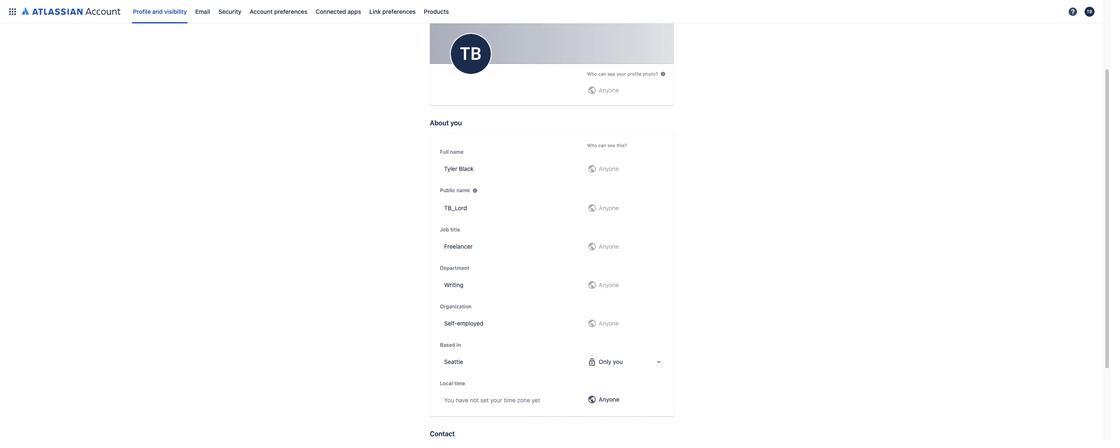 Task type: describe. For each thing, give the bounding box(es) containing it.
organization
[[440, 303, 472, 310]]

anyone for tb_lord
[[599, 204, 619, 211]]

who for who can see your profile photo?
[[587, 71, 597, 77]]

account preferences
[[250, 8, 307, 15]]

anyone for self-employed
[[599, 320, 619, 327]]

anyone button
[[584, 391, 668, 408]]

email link
[[193, 5, 213, 18]]

connected apps
[[316, 8, 361, 15]]

preferences for link preferences
[[383, 8, 416, 15]]

in
[[457, 342, 461, 348]]

not
[[470, 397, 479, 404]]

switch to... image
[[8, 6, 18, 17]]

account
[[250, 8, 273, 15]]

department
[[440, 265, 470, 271]]

visibility
[[164, 8, 187, 15]]

connected apps link
[[313, 5, 364, 18]]

header
[[485, 3, 507, 10]]

0 vertical spatial time
[[455, 380, 465, 387]]

based in
[[440, 342, 461, 348]]

photo
[[452, 3, 470, 10]]

black
[[459, 165, 474, 172]]

who can see this?
[[587, 143, 627, 148]]

see for this?
[[608, 143, 615, 148]]

profile
[[628, 71, 642, 77]]

name for public name
[[457, 187, 470, 194]]

photo?
[[643, 71, 658, 77]]

anyone for freelancer
[[599, 243, 619, 250]]

full name
[[440, 149, 464, 155]]

link preferences link
[[367, 5, 418, 18]]

preferences for account preferences
[[274, 8, 307, 15]]

1 horizontal spatial and
[[472, 3, 483, 10]]

profile for profile photo and header image
[[430, 3, 450, 10]]

freelancer
[[444, 243, 473, 250]]

security link
[[216, 5, 244, 18]]

seattle
[[444, 358, 463, 365]]

1 anyone from the top
[[599, 87, 619, 94]]

title
[[451, 227, 460, 233]]

you for about you
[[451, 119, 462, 127]]

employed
[[457, 320, 484, 327]]

based
[[440, 342, 455, 348]]

account image
[[1085, 6, 1095, 17]]

products
[[424, 8, 449, 15]]

about
[[430, 119, 449, 127]]

public name
[[440, 187, 470, 194]]

who for who can see this?
[[587, 143, 597, 148]]

only you
[[599, 358, 623, 365]]

self-
[[444, 320, 457, 327]]

this?
[[617, 143, 627, 148]]

can for this?
[[599, 143, 606, 148]]

yet
[[532, 397, 540, 404]]

1 horizontal spatial time
[[504, 397, 516, 404]]



Task type: locate. For each thing, give the bounding box(es) containing it.
3 anyone from the top
[[599, 204, 619, 211]]

0 horizontal spatial time
[[455, 380, 465, 387]]

self-employed
[[444, 320, 484, 327]]

1 vertical spatial you
[[613, 358, 623, 365]]

profile photo and header image
[[430, 3, 528, 10]]

7 anyone from the top
[[599, 396, 620, 403]]

you inside dropdown button
[[613, 358, 623, 365]]

1 who from the top
[[587, 71, 597, 77]]

0 vertical spatial your
[[617, 71, 626, 77]]

1 vertical spatial can
[[599, 143, 606, 148]]

preferences right the link
[[383, 8, 416, 15]]

banner
[[0, 0, 1104, 23]]

2 can from the top
[[599, 143, 606, 148]]

1 vertical spatial who
[[587, 143, 597, 148]]

help image
[[1068, 6, 1078, 17]]

1 horizontal spatial profile
[[430, 3, 450, 10]]

6 anyone from the top
[[599, 320, 619, 327]]

0 vertical spatial who
[[587, 71, 597, 77]]

image
[[509, 3, 528, 10]]

name
[[450, 149, 464, 155], [457, 187, 470, 194]]

can left this?
[[599, 143, 606, 148]]

time left the zone
[[504, 397, 516, 404]]

account preferences link
[[247, 5, 310, 18]]

0 horizontal spatial your
[[491, 397, 502, 404]]

1 vertical spatial name
[[457, 187, 470, 194]]

tyler black
[[444, 165, 474, 172]]

local
[[440, 380, 453, 387]]

you have not set your time zone yet
[[444, 397, 540, 404]]

profile left visibility on the top
[[133, 8, 151, 15]]

you
[[451, 119, 462, 127], [613, 358, 623, 365]]

profile
[[430, 3, 450, 10], [133, 8, 151, 15]]

your right the set
[[491, 397, 502, 404]]

you
[[444, 397, 454, 404]]

apps
[[348, 8, 361, 15]]

preferences
[[274, 8, 307, 15], [383, 8, 416, 15]]

1 vertical spatial time
[[504, 397, 516, 404]]

see for your
[[608, 71, 615, 77]]

and inside manage profile menu element
[[152, 8, 163, 15]]

about you
[[430, 119, 462, 127]]

local time
[[440, 380, 465, 387]]

anyone for tyler black
[[599, 165, 619, 172]]

0 horizontal spatial profile
[[133, 8, 151, 15]]

profile for profile and visibility
[[133, 8, 151, 15]]

time right local
[[455, 380, 465, 387]]

connected
[[316, 8, 346, 15]]

can left profile
[[599, 71, 606, 77]]

0 horizontal spatial you
[[451, 119, 462, 127]]

only
[[599, 358, 612, 365]]

2 anyone from the top
[[599, 165, 619, 172]]

1 horizontal spatial your
[[617, 71, 626, 77]]

link
[[370, 8, 381, 15]]

anyone
[[599, 87, 619, 94], [599, 165, 619, 172], [599, 204, 619, 211], [599, 243, 619, 250], [599, 281, 619, 288], [599, 320, 619, 327], [599, 396, 620, 403]]

see left profile
[[608, 71, 615, 77]]

banner containing profile and visibility
[[0, 0, 1104, 23]]

see left this?
[[608, 143, 615, 148]]

name right public
[[457, 187, 470, 194]]

profile and visibility link
[[131, 5, 189, 18]]

profile inside banner
[[133, 8, 151, 15]]

products link
[[422, 5, 452, 18]]

job
[[440, 227, 449, 233]]

security
[[219, 8, 241, 15]]

0 vertical spatial can
[[599, 71, 606, 77]]

and right photo
[[472, 3, 483, 10]]

anyone inside anyone dropdown button
[[599, 396, 620, 403]]

see
[[608, 71, 615, 77], [608, 143, 615, 148]]

can for your
[[599, 71, 606, 77]]

0 vertical spatial you
[[451, 119, 462, 127]]

public
[[440, 187, 455, 194]]

1 horizontal spatial preferences
[[383, 8, 416, 15]]

zone
[[517, 397, 530, 404]]

2 who from the top
[[587, 143, 597, 148]]

who
[[587, 71, 597, 77], [587, 143, 597, 148]]

have
[[456, 397, 469, 404]]

you for only you
[[613, 358, 623, 365]]

2 preferences from the left
[[383, 8, 416, 15]]

who can see your profile photo?
[[587, 71, 658, 77]]

contact
[[430, 430, 455, 438]]

can
[[599, 71, 606, 77], [599, 143, 606, 148]]

email
[[195, 8, 210, 15]]

1 horizontal spatial you
[[613, 358, 623, 365]]

1 vertical spatial your
[[491, 397, 502, 404]]

0 horizontal spatial and
[[152, 8, 163, 15]]

preferences right account
[[274, 8, 307, 15]]

2 see from the top
[[608, 143, 615, 148]]

and
[[472, 3, 483, 10], [152, 8, 163, 15]]

writing
[[444, 281, 464, 288]]

0 vertical spatial see
[[608, 71, 615, 77]]

you right only
[[613, 358, 623, 365]]

5 anyone from the top
[[599, 281, 619, 288]]

time
[[455, 380, 465, 387], [504, 397, 516, 404]]

anyone for writing
[[599, 281, 619, 288]]

set
[[481, 397, 489, 404]]

manage profile menu element
[[5, 0, 1066, 23]]

1 see from the top
[[608, 71, 615, 77]]

1 preferences from the left
[[274, 8, 307, 15]]

link preferences
[[370, 8, 416, 15]]

your
[[617, 71, 626, 77], [491, 397, 502, 404]]

0 vertical spatial name
[[450, 149, 464, 155]]

0 horizontal spatial preferences
[[274, 8, 307, 15]]

name right full
[[450, 149, 464, 155]]

tyler
[[444, 165, 458, 172]]

and left visibility on the top
[[152, 8, 163, 15]]

1 can from the top
[[599, 71, 606, 77]]

4 anyone from the top
[[599, 243, 619, 250]]

job title
[[440, 227, 460, 233]]

profile left photo
[[430, 3, 450, 10]]

name for full name
[[450, 149, 464, 155]]

your left profile
[[617, 71, 626, 77]]

1 vertical spatial see
[[608, 143, 615, 148]]

full
[[440, 149, 449, 155]]

profile and visibility
[[133, 8, 187, 15]]

you right about
[[451, 119, 462, 127]]

tb_lord
[[444, 204, 467, 211]]

only you button
[[584, 354, 668, 370]]



Task type: vqa. For each thing, say whether or not it's contained in the screenshot.
BLACK
yes



